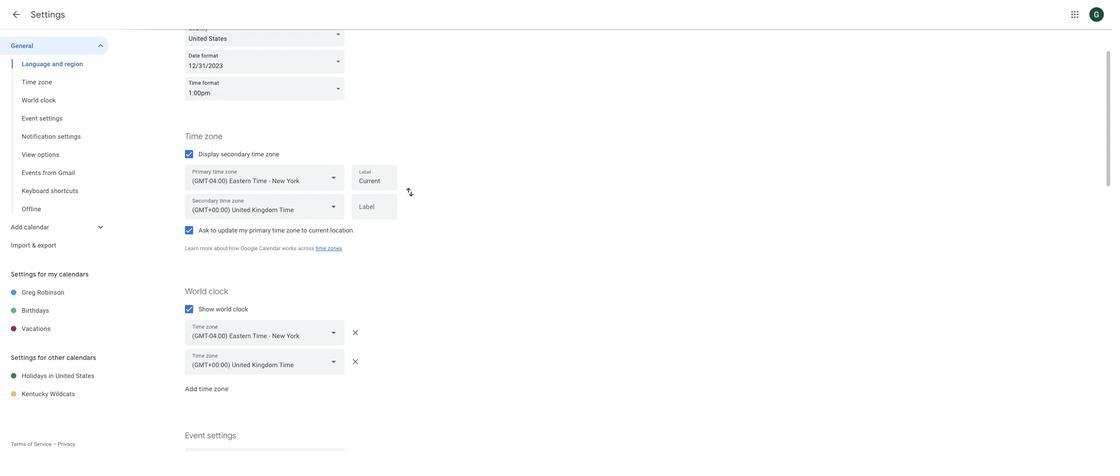 Task type: vqa. For each thing, say whether or not it's contained in the screenshot.
from
yes



Task type: describe. For each thing, give the bounding box(es) containing it.
how
[[229, 245, 239, 252]]

export
[[38, 242, 56, 249]]

0 vertical spatial event
[[22, 115, 38, 122]]

add for add time zone
[[185, 385, 197, 393]]

terms of service – privacy
[[11, 441, 75, 447]]

ask to update my primary time zone to current location
[[199, 227, 353, 234]]

united
[[56, 372, 74, 379]]

holidays in united states
[[22, 372, 94, 379]]

keyboard shortcuts
[[22, 187, 78, 194]]

display secondary time zone
[[199, 151, 279, 158]]

gmail
[[58, 169, 75, 176]]

ask
[[199, 227, 209, 234]]

add time zone
[[185, 385, 229, 393]]

tree containing general
[[0, 37, 109, 254]]

0 horizontal spatial clock
[[40, 97, 56, 104]]

settings heading
[[31, 9, 65, 20]]

2 vertical spatial clock
[[233, 306, 248, 313]]

privacy
[[58, 441, 75, 447]]

swap time zones image
[[404, 187, 415, 198]]

calendar
[[259, 245, 281, 252]]

settings for other calendars
[[11, 354, 96, 362]]

world inside tree
[[22, 97, 39, 104]]

settings for my calendars
[[11, 270, 89, 278]]

time zone inside tree
[[22, 78, 52, 86]]

calendar
[[24, 223, 49, 231]]

shortcuts
[[51, 187, 78, 194]]

terms of service link
[[11, 441, 52, 447]]

add calendar
[[11, 223, 49, 231]]

options
[[37, 151, 59, 158]]

language and region
[[22, 60, 83, 68]]

language
[[22, 60, 50, 68]]

and
[[52, 60, 63, 68]]

show world clock
[[199, 306, 248, 313]]

holidays in united states link
[[22, 367, 109, 385]]

Label for secondary time zone. text field
[[359, 204, 390, 216]]

world clock inside tree
[[22, 97, 56, 104]]

vacations
[[22, 325, 51, 332]]

kentucky
[[22, 390, 48, 398]]

about
[[214, 245, 228, 252]]

import & export
[[11, 242, 56, 249]]

location
[[330, 227, 353, 234]]

learn
[[185, 245, 199, 252]]

greg
[[22, 289, 35, 296]]

events
[[22, 169, 41, 176]]

robinson
[[37, 289, 64, 296]]

birthdays link
[[22, 301, 109, 320]]

birthdays
[[22, 307, 49, 314]]

display
[[199, 151, 219, 158]]

time inside button
[[199, 385, 213, 393]]

–
[[53, 441, 56, 447]]

states
[[76, 372, 94, 379]]

learn more about how google calendar works across time zones
[[185, 245, 342, 252]]

settings for settings for my calendars
[[11, 270, 36, 278]]

calendars for settings for my calendars
[[59, 270, 89, 278]]

kentucky wildcats tree item
[[0, 385, 109, 403]]

service
[[34, 441, 52, 447]]

privacy link
[[58, 441, 75, 447]]

region
[[65, 60, 83, 68]]

view
[[22, 151, 36, 158]]

events from gmail
[[22, 169, 75, 176]]

1 horizontal spatial clock
[[209, 287, 228, 297]]

from
[[43, 169, 57, 176]]

1 vertical spatial event
[[185, 431, 205, 441]]

for for other
[[38, 354, 47, 362]]

show
[[199, 306, 214, 313]]



Task type: locate. For each thing, give the bounding box(es) containing it.
0 horizontal spatial to
[[211, 227, 216, 234]]

calendars
[[59, 270, 89, 278], [66, 354, 96, 362]]

world up show
[[185, 287, 207, 297]]

0 vertical spatial time zone
[[22, 78, 52, 86]]

time zones link
[[316, 245, 342, 252]]

1 horizontal spatial event
[[185, 431, 205, 441]]

1 vertical spatial add
[[185, 385, 197, 393]]

2 horizontal spatial clock
[[233, 306, 248, 313]]

event
[[22, 115, 38, 122], [185, 431, 205, 441]]

1 vertical spatial world
[[185, 287, 207, 297]]

1 horizontal spatial event settings
[[185, 431, 236, 441]]

more
[[200, 245, 212, 252]]

my
[[239, 227, 248, 234], [48, 270, 57, 278]]

1 horizontal spatial my
[[239, 227, 248, 234]]

None field
[[185, 23, 348, 46], [185, 50, 348, 73], [185, 77, 348, 101], [185, 165, 345, 190], [185, 194, 345, 219], [185, 320, 345, 345], [185, 349, 345, 374], [185, 23, 348, 46], [185, 50, 348, 73], [185, 77, 348, 101], [185, 165, 345, 190], [185, 194, 345, 219], [185, 320, 345, 345], [185, 349, 345, 374]]

add for add calendar
[[11, 223, 22, 231]]

calendars up states
[[66, 354, 96, 362]]

kentucky wildcats link
[[22, 385, 109, 403]]

settings for my calendars tree
[[0, 283, 109, 338]]

kentucky wildcats
[[22, 390, 75, 398]]

0 horizontal spatial add
[[11, 223, 22, 231]]

1 vertical spatial for
[[38, 354, 47, 362]]

terms
[[11, 441, 26, 447]]

1 vertical spatial time zone
[[185, 131, 223, 142]]

other
[[48, 354, 65, 362]]

&
[[32, 242, 36, 249]]

settings right the go back icon
[[31, 9, 65, 20]]

1 vertical spatial world clock
[[185, 287, 228, 297]]

1 horizontal spatial time
[[185, 131, 203, 142]]

zone
[[38, 78, 52, 86], [205, 131, 223, 142], [266, 151, 279, 158], [286, 227, 300, 234], [214, 385, 229, 393]]

add inside button
[[185, 385, 197, 393]]

greg robinson
[[22, 289, 64, 296]]

import
[[11, 242, 30, 249]]

go back image
[[11, 9, 22, 20]]

holidays
[[22, 372, 47, 379]]

1 vertical spatial my
[[48, 270, 57, 278]]

secondary
[[221, 151, 250, 158]]

time
[[252, 151, 264, 158], [272, 227, 285, 234], [316, 245, 326, 252], [199, 385, 213, 393]]

works
[[282, 245, 297, 252]]

0 horizontal spatial time
[[22, 78, 36, 86]]

my right update
[[239, 227, 248, 234]]

time zone down language
[[22, 78, 52, 86]]

event settings
[[22, 115, 63, 122], [185, 431, 236, 441]]

2 vertical spatial settings
[[11, 354, 36, 362]]

current
[[309, 227, 329, 234]]

1 for from the top
[[38, 270, 47, 278]]

offline
[[22, 205, 41, 213]]

clock
[[40, 97, 56, 104], [209, 287, 228, 297], [233, 306, 248, 313]]

world
[[22, 97, 39, 104], [185, 287, 207, 297]]

settings up holidays
[[11, 354, 36, 362]]

world clock
[[22, 97, 56, 104], [185, 287, 228, 297]]

0 horizontal spatial world
[[22, 97, 39, 104]]

1 horizontal spatial add
[[185, 385, 197, 393]]

1 vertical spatial clock
[[209, 287, 228, 297]]

1 vertical spatial settings
[[58, 133, 81, 140]]

add
[[11, 223, 22, 231], [185, 385, 197, 393]]

across
[[298, 245, 314, 252]]

1 horizontal spatial world
[[185, 287, 207, 297]]

clock up show world clock
[[209, 287, 228, 297]]

for left other
[[38, 354, 47, 362]]

settings up greg
[[11, 270, 36, 278]]

0 horizontal spatial event settings
[[22, 115, 63, 122]]

for
[[38, 270, 47, 278], [38, 354, 47, 362]]

0 horizontal spatial my
[[48, 270, 57, 278]]

0 vertical spatial event settings
[[22, 115, 63, 122]]

0 vertical spatial world
[[22, 97, 39, 104]]

settings for other calendars tree
[[0, 367, 109, 403]]

world
[[216, 306, 231, 313]]

to
[[211, 227, 216, 234], [302, 227, 307, 234]]

2 vertical spatial settings
[[207, 431, 236, 441]]

2 for from the top
[[38, 354, 47, 362]]

clock right the world at the bottom left of the page
[[233, 306, 248, 313]]

of
[[28, 441, 32, 447]]

time
[[22, 78, 36, 86], [185, 131, 203, 142]]

for up greg robinson
[[38, 270, 47, 278]]

0 vertical spatial for
[[38, 270, 47, 278]]

2 to from the left
[[302, 227, 307, 234]]

0 horizontal spatial time zone
[[22, 78, 52, 86]]

general
[[11, 42, 33, 49]]

0 vertical spatial settings
[[31, 9, 65, 20]]

1 horizontal spatial time zone
[[185, 131, 223, 142]]

0 vertical spatial calendars
[[59, 270, 89, 278]]

1 to from the left
[[211, 227, 216, 234]]

calendars for settings for other calendars
[[66, 354, 96, 362]]

1 vertical spatial calendars
[[66, 354, 96, 362]]

group
[[0, 55, 109, 218]]

world down language
[[22, 97, 39, 104]]

0 vertical spatial clock
[[40, 97, 56, 104]]

view options
[[22, 151, 59, 158]]

0 horizontal spatial world clock
[[22, 97, 56, 104]]

birthdays tree item
[[0, 301, 109, 320]]

settings for settings
[[31, 9, 65, 20]]

time down language
[[22, 78, 36, 86]]

zones
[[328, 245, 342, 252]]

time zone up display
[[185, 131, 223, 142]]

1 vertical spatial event settings
[[185, 431, 236, 441]]

google
[[241, 245, 258, 252]]

holidays in united states tree item
[[0, 367, 109, 385]]

general tree item
[[0, 37, 109, 55]]

world clock up the notification
[[22, 97, 56, 104]]

0 vertical spatial add
[[11, 223, 22, 231]]

0 vertical spatial my
[[239, 227, 248, 234]]

wildcats
[[50, 390, 75, 398]]

add time zone button
[[181, 378, 232, 400]]

time up display
[[185, 131, 203, 142]]

0 vertical spatial world clock
[[22, 97, 56, 104]]

my up greg robinson tree item
[[48, 270, 57, 278]]

time zone
[[22, 78, 52, 86], [185, 131, 223, 142]]

1 vertical spatial time
[[185, 131, 203, 142]]

keyboard
[[22, 187, 49, 194]]

calendars up greg robinson tree item
[[59, 270, 89, 278]]

0 horizontal spatial event
[[22, 115, 38, 122]]

update
[[218, 227, 237, 234]]

add inside tree
[[11, 223, 22, 231]]

0 vertical spatial settings
[[39, 115, 63, 122]]

event settings inside tree
[[22, 115, 63, 122]]

clock up the notification settings
[[40, 97, 56, 104]]

group containing language and region
[[0, 55, 109, 218]]

1 horizontal spatial world clock
[[185, 287, 228, 297]]

to left current
[[302, 227, 307, 234]]

zone inside button
[[214, 385, 229, 393]]

0 vertical spatial time
[[22, 78, 36, 86]]

greg robinson tree item
[[0, 283, 109, 301]]

1 vertical spatial settings
[[11, 270, 36, 278]]

for for my
[[38, 270, 47, 278]]

settings for settings for other calendars
[[11, 354, 36, 362]]

to right ask
[[211, 227, 216, 234]]

notification
[[22, 133, 56, 140]]

settings
[[31, 9, 65, 20], [11, 270, 36, 278], [11, 354, 36, 362]]

Label for primary time zone. text field
[[359, 175, 390, 187]]

vacations tree item
[[0, 320, 109, 338]]

in
[[49, 372, 54, 379]]

tree
[[0, 37, 109, 254]]

1 horizontal spatial to
[[302, 227, 307, 234]]

primary
[[249, 227, 271, 234]]

settings
[[39, 115, 63, 122], [58, 133, 81, 140], [207, 431, 236, 441]]

notification settings
[[22, 133, 81, 140]]

vacations link
[[22, 320, 109, 338]]

world clock up show
[[185, 287, 228, 297]]



